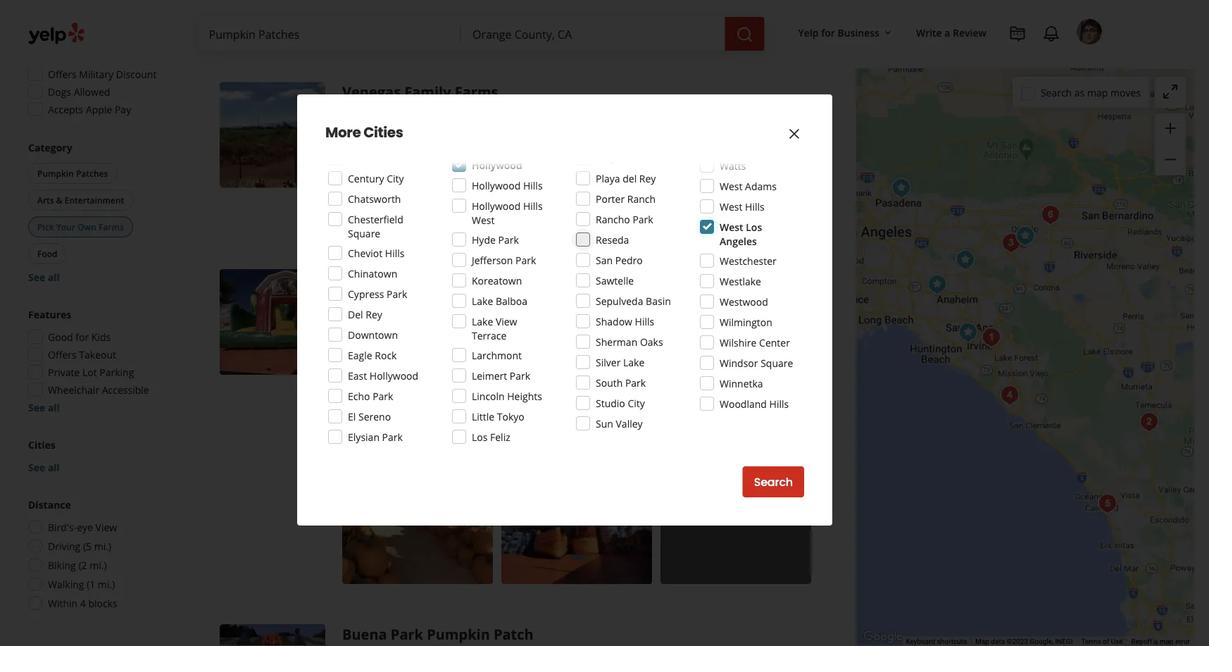 Task type: vqa. For each thing, say whether or not it's contained in the screenshot.
the bottommost table
no



Task type: locate. For each thing, give the bounding box(es) containing it.
1 horizontal spatial kids
[[409, 315, 427, 327]]

sun
[[596, 417, 614, 430]]

1 vertical spatial square
[[761, 356, 794, 370]]

2 vertical spatial pumpkin patches
[[479, 315, 553, 327]]

2 accepts from the top
[[48, 103, 83, 116]]

hollywood down hollywood hills
[[472, 199, 521, 212]]

0 vertical spatial venegas family farms image
[[220, 82, 326, 188]]

1 horizontal spatial he
[[772, 392, 783, 405]]

owned up "the owner (i believe he was the owner) was amazing! he sold us 2 extra large pumpkins on the bottom
[[540, 356, 572, 369]]

see all button down food button at the top of the page
[[28, 270, 60, 284]]

1 horizontal spatial view
[[496, 315, 518, 328]]

$20
[[785, 378, 802, 391]]

see for category
[[28, 270, 45, 284]]

"love that this pumpkin patch
[[358, 191, 501, 204]]

big right too
[[733, 191, 746, 204]]

pick
[[706, 5, 725, 19]]

1 vertical spatial purchased
[[519, 5, 568, 19]]

cities up distance
[[28, 438, 55, 451]]

for inside for $36.…"
[[756, 205, 769, 218]]

map
[[1088, 86, 1108, 99], [1160, 637, 1174, 646]]

owned up 'that'
[[390, 169, 422, 182]]

dogs
[[48, 85, 71, 98]]

report
[[1132, 637, 1153, 646]]

1 horizontal spatial square
[[761, 356, 794, 370]]

0 horizontal spatial map
[[1088, 86, 1108, 99]]

search image
[[737, 26, 754, 43]]

the down husband at the top of page
[[570, 5, 585, 19]]

2 horizontal spatial pumpkin patches
[[479, 315, 553, 327]]

hollywood up hollywood hills
[[472, 158, 523, 172]]

arts & entertainment
[[37, 194, 124, 206]]

0 horizontal spatial more link
[[391, 219, 417, 232]]

0 vertical spatial cities
[[364, 123, 403, 142]]

cities inside group
[[28, 438, 55, 451]]

for down the but
[[756, 205, 769, 218]]

rock
[[375, 348, 397, 362]]

kids up 10:00 on the bottom left of the page
[[409, 315, 427, 327]]

1 horizontal spatial los
[[746, 220, 762, 234]]

view
[[496, 315, 518, 328], [96, 520, 117, 534]]

buena park pumpkin patch image
[[924, 271, 952, 299]]

0 horizontal spatial cities
[[28, 438, 55, 451]]

playa for playa del rey
[[596, 172, 620, 185]]

None search field
[[198, 17, 768, 51]]

amazing!
[[564, 378, 605, 391]]

pumpkin patches button up arts & entertainment
[[28, 163, 117, 184]]

0 horizontal spatial open
[[48, 14, 73, 28]]

1 vertical spatial see
[[28, 401, 45, 414]]

hills for hollywood hills
[[523, 179, 543, 192]]

silver lake
[[596, 355, 645, 369]]

were down kids
[[583, 205, 606, 218]]

operated up pumpkin
[[434, 169, 476, 182]]

accepts down 'open now'
[[48, 32, 83, 45]]

map left error
[[1160, 637, 1174, 646]]

write a review link
[[911, 20, 993, 45]]

park for leimert
[[510, 369, 531, 382]]

map for moves
[[1088, 86, 1108, 99]]

1 vertical spatial playa
[[596, 172, 620, 185]]

3 all from the top
[[48, 460, 60, 474]]

1 vertical spatial pumpkin patches link
[[476, 314, 555, 328]]

pumpkin patches inside group
[[37, 167, 108, 179]]

see
[[28, 270, 45, 284], [28, 401, 45, 414], [28, 460, 45, 474]]

0 horizontal spatial farms
[[99, 221, 124, 233]]

1 vertical spatial all
[[48, 401, 60, 414]]

all down food button at the top of the page
[[48, 270, 60, 284]]

1 16 locally owned v2 image from the top
[[342, 170, 354, 181]]

park for buena
[[391, 624, 423, 644]]

1 vertical spatial mi.)
[[90, 558, 107, 572]]

yelp
[[799, 26, 819, 39]]

locally owned & operated for pumpkin
[[357, 356, 476, 369]]

expand map image
[[1163, 83, 1179, 100]]

keyboard
[[906, 637, 936, 646]]

south
[[596, 376, 623, 389]]

view right eye
[[96, 520, 117, 534]]

0 horizontal spatial venegas family farms image
[[220, 82, 326, 188]]

park for cypress
[[387, 287, 407, 300]]

0 vertical spatial this
[[422, 0, 439, 5]]

(5
[[83, 539, 92, 553]]

lake inside lake view terrace
[[472, 315, 493, 328]]

large
[[692, 378, 715, 391]]

1 vertical spatial see all button
[[28, 401, 60, 414]]

more left little
[[439, 406, 465, 419]]

for down 'that'
[[396, 205, 409, 218]]

my
[[542, 0, 556, 5]]

1 all from the top
[[48, 270, 60, 284]]

0 horizontal spatial kids
[[91, 330, 111, 343]]

0 vertical spatial until
[[477, 0, 498, 5]]

see for features
[[28, 401, 45, 414]]

locally owned & operated for family
[[357, 169, 476, 182]]

west down "west adams" on the right top of the page
[[720, 200, 743, 213]]

1 horizontal spatial open
[[342, 336, 369, 350]]

2 vertical spatial the
[[491, 378, 506, 391]]

the down "us"
[[634, 392, 651, 405]]

the inside "i never knew this existed until recently! my husband and i came on saturday and purchased tickets to enter at 1:30pm. we also purchased the souvenir cup so we could pick out 15…"
[[570, 5, 585, 19]]

locally owned & operated
[[357, 169, 476, 182], [357, 356, 476, 369]]

15…"
[[746, 5, 768, 19]]

1 vertical spatial locally owned & operated
[[357, 356, 476, 369]]

0 vertical spatial pumpkin patches
[[345, 128, 419, 140]]

1 horizontal spatial and
[[602, 0, 619, 5]]

1 horizontal spatial city
[[628, 396, 645, 410]]

hills down $20
[[770, 397, 789, 410]]

city down sold
[[628, 396, 645, 410]]

purchased down my
[[519, 5, 568, 19]]

little rascals pumpkin patch image
[[1037, 201, 1065, 229]]

0 vertical spatial pasadena pumpkin patch image
[[888, 174, 916, 202]]

the down free
[[514, 205, 529, 218]]

0 horizontal spatial the
[[574, 191, 591, 204]]

los inside west los angeles
[[746, 220, 762, 234]]

view down balboa
[[496, 315, 518, 328]]

eye
[[77, 520, 93, 534]]

group containing features
[[24, 307, 175, 414]]

pumpkin patches button down balboa
[[476, 314, 555, 328]]

report a map error link
[[1132, 637, 1191, 646]]

and up souvenir
[[602, 0, 619, 5]]

1 vertical spatial accepts
[[48, 103, 83, 116]]

tokyo
[[497, 410, 525, 423]]

0 vertical spatial search
[[1041, 86, 1072, 99]]

food
[[37, 248, 57, 259]]

&
[[424, 169, 431, 182], [56, 194, 62, 206], [424, 356, 431, 369], [574, 356, 581, 369]]

search inside button
[[754, 474, 793, 490]]

1 vertical spatial so
[[699, 392, 710, 405]]

1 horizontal spatial more
[[439, 406, 465, 419]]

enough up $36.…"
[[358, 205, 393, 218]]

enough inside 'was free entry. the kids had a great time. not too big but big enough for a few photo opps and the'
[[358, 205, 393, 218]]

square down chesterfield
[[348, 227, 381, 240]]

within 4 blocks
[[48, 596, 117, 610]]

1 playa from the top
[[596, 151, 620, 165]]

0 vertical spatial more link
[[391, 219, 417, 232]]

group containing category
[[25, 140, 175, 284]]

square for windsor square
[[761, 356, 794, 370]]

hills for woodland hills
[[770, 397, 789, 410]]

more link left little
[[439, 406, 465, 419]]

16 years in business v2 image
[[493, 170, 505, 181]]

& up "amazing!"
[[574, 356, 581, 369]]

pumpkin patches down balboa
[[479, 315, 553, 327]]

group containing cities
[[28, 438, 175, 474]]

0 vertical spatial map
[[1088, 86, 1108, 99]]

cypress
[[348, 287, 384, 300]]

square down center on the right bottom of page
[[761, 356, 794, 370]]

playa for playa vista
[[596, 151, 620, 165]]

sell
[[549, 392, 564, 405]]

0 horizontal spatial were
[[414, 392, 437, 405]]

see all for features
[[28, 401, 60, 414]]

mi.) right (5
[[94, 539, 111, 553]]

see all down wheelchair
[[28, 401, 60, 414]]

more
[[326, 123, 361, 142]]

owned down 10:00 on the bottom left of the page
[[390, 356, 422, 369]]

0 horizontal spatial he
[[456, 378, 468, 391]]

pasadena
[[342, 269, 410, 289]]

1 horizontal spatial cities
[[364, 123, 403, 142]]

pasadena pumpkin patch image
[[888, 174, 916, 202], [220, 269, 326, 375]]

1 vertical spatial pumpkin patches button
[[28, 163, 117, 184]]

all up distance
[[48, 460, 60, 474]]

pumpkin patches up arts & entertainment
[[37, 167, 108, 179]]

1 locally owned & operated from the top
[[357, 169, 476, 182]]

0 vertical spatial all
[[48, 270, 60, 284]]

1 see all from the top
[[28, 270, 60, 284]]

years
[[516, 169, 540, 182]]

more for bottom more link
[[439, 406, 465, 419]]

keyboard shortcuts button
[[906, 637, 967, 646]]

1 horizontal spatial so
[[699, 392, 710, 405]]

mi.) for walking (1 mi.)
[[98, 577, 115, 591]]

for $36.…"
[[358, 205, 769, 232]]

had up reasonably
[[615, 191, 632, 204]]

park for echo
[[373, 389, 393, 403]]

patches down balboa
[[519, 315, 553, 327]]

pasadena pumpkin patch image inside map region
[[888, 174, 916, 202]]

1 horizontal spatial to
[[493, 392, 503, 405]]

0 horizontal spatial more
[[391, 219, 417, 232]]

hills left entry. on the left
[[523, 199, 543, 212]]

1 horizontal spatial the
[[514, 205, 529, 218]]

westwood
[[720, 295, 769, 308]]

came
[[627, 0, 652, 5]]

west inside hollywood hills west
[[472, 213, 495, 227]]

1 horizontal spatial purchased
[[733, 0, 782, 5]]

more link down 'that'
[[391, 219, 417, 232]]

mi.) right (1
[[98, 577, 115, 591]]

2 locally from the top
[[357, 356, 388, 369]]

reseda
[[596, 233, 629, 246]]

see all down food button at the top of the page
[[28, 270, 60, 284]]

1 horizontal spatial pumpkin patches link
[[476, 314, 555, 328]]

google image
[[860, 628, 907, 646]]

1 vertical spatial cities
[[28, 438, 55, 451]]

1 vertical spatial venegas family farms image
[[1012, 222, 1040, 250]]

offers up dogs
[[48, 67, 77, 81]]

1 horizontal spatial were
[[583, 205, 606, 218]]

locally owned & operated up "love that this pumpkin patch
[[357, 169, 476, 182]]

great
[[643, 191, 667, 204]]

& down pm
[[424, 356, 431, 369]]

sold
[[623, 378, 642, 391]]

he inside 'for $20 total. these were big enough to normally sell for about $50. the price was so low because he said they had more…"'
[[772, 392, 783, 405]]

business
[[554, 169, 594, 182]]

for
[[822, 26, 836, 39], [396, 205, 409, 218], [756, 205, 769, 218], [76, 330, 89, 343], [770, 378, 783, 391], [566, 392, 580, 405]]

were
[[583, 205, 606, 218], [414, 392, 437, 405]]

map region
[[724, 0, 1210, 646]]

0 horizontal spatial city
[[387, 172, 404, 185]]

7
[[507, 169, 513, 182]]

petting zoos
[[345, 315, 398, 327]]

0 vertical spatial enough
[[358, 205, 393, 218]]

square inside chesterfield square
[[348, 227, 381, 240]]

hills for shadow hills
[[635, 315, 655, 328]]

16 locally owned v2 image
[[342, 170, 354, 181], [342, 357, 354, 369]]

venegas
[[342, 82, 401, 101]]

patches for the right "pumpkin patches" button
[[519, 315, 553, 327]]

had down these
[[381, 406, 398, 419]]

operated up south
[[584, 356, 626, 369]]

lincoln heights
[[472, 389, 542, 403]]

hollywood inside hollywood hills west
[[472, 199, 521, 212]]

enough up little
[[456, 392, 491, 405]]

was
[[503, 191, 521, 204], [470, 378, 488, 391], [543, 378, 561, 391], [679, 392, 697, 405]]

lake up terrace
[[472, 315, 493, 328]]

square for chesterfield square
[[348, 227, 381, 240]]

entry.
[[545, 191, 571, 204]]

wilmington
[[720, 315, 773, 329]]

more for more link to the left
[[391, 219, 417, 232]]

16 locally owned v2 image up east
[[342, 357, 354, 369]]

mi.)
[[94, 539, 111, 553], [90, 558, 107, 572], [98, 577, 115, 591]]

los up angeles
[[746, 220, 762, 234]]

hills
[[523, 179, 543, 192], [523, 199, 543, 212], [745, 200, 765, 213], [385, 246, 405, 260], [635, 315, 655, 328], [770, 397, 789, 410]]

1 vertical spatial until
[[371, 336, 392, 350]]

0 horizontal spatial pumpkin patches button
[[28, 163, 117, 184]]

(i
[[413, 378, 418, 391]]

& right arts
[[56, 194, 62, 206]]

all down wheelchair
[[48, 401, 60, 414]]

1 vertical spatial city
[[628, 396, 645, 410]]

feliz
[[490, 430, 511, 444]]

hills down adams
[[745, 200, 765, 213]]

chesterfield
[[348, 212, 404, 226]]

for $20 total. these were big enough to normally sell for about $50. the price was so low because he said they had more…"
[[358, 378, 805, 419]]

1 vertical spatial had
[[381, 406, 398, 419]]

mi.) right (2
[[90, 558, 107, 572]]

playa left vista in the right of the page
[[596, 151, 620, 165]]

owned for venegas
[[390, 169, 422, 182]]

i
[[622, 0, 625, 5]]

2 see all button from the top
[[28, 401, 60, 414]]

west up "hyde"
[[472, 213, 495, 227]]

west down the watts
[[720, 179, 743, 193]]

and inside 'was free entry. the kids had a great time. not too big but big enough for a few photo opps and the'
[[494, 205, 512, 218]]

venegas family farms image
[[220, 82, 326, 188], [1012, 222, 1040, 250]]

patches down venegas family farms link
[[385, 128, 419, 140]]

see all for category
[[28, 270, 60, 284]]

hollywood down the rock
[[370, 369, 419, 382]]

2 horizontal spatial patches
[[519, 315, 553, 327]]

playa up kids
[[596, 172, 620, 185]]

info icon image
[[598, 169, 610, 181], [598, 169, 610, 181], [630, 356, 641, 368], [630, 356, 641, 368]]

"i never knew this existed until recently! my husband and i came on saturday and purchased tickets to enter at 1:30pm. we also purchased the souvenir cup so we could pick out 15…"
[[358, 0, 782, 19]]

winnetka
[[720, 377, 763, 390]]

koreatown
[[472, 274, 522, 287]]

see all up distance
[[28, 460, 60, 474]]

& for 16 family owned v2 icon
[[574, 356, 581, 369]]

1 vertical spatial kids
[[91, 330, 111, 343]]

2 horizontal spatial big
[[767, 191, 781, 204]]

2 vertical spatial patches
[[519, 315, 553, 327]]

hills up oaks
[[635, 315, 655, 328]]

close image
[[786, 125, 803, 142]]

category
[[28, 141, 72, 154]]

locally for venegas
[[357, 169, 388, 182]]

1 vertical spatial the
[[634, 392, 651, 405]]

2 see all from the top
[[28, 401, 60, 414]]

0 vertical spatial see all button
[[28, 270, 60, 284]]

1 vertical spatial more
[[439, 406, 465, 419]]

pumpkins up because
[[718, 378, 767, 391]]

write
[[917, 26, 942, 39]]

until up we
[[477, 0, 498, 5]]

for inside yelp for business button
[[822, 26, 836, 39]]

lake down koreatown
[[472, 294, 493, 308]]

kids up takeout
[[91, 330, 111, 343]]

1 vertical spatial to
[[493, 392, 503, 405]]

lot
[[82, 365, 97, 379]]

0 vertical spatial patches
[[385, 128, 419, 140]]

1 horizontal spatial patches
[[385, 128, 419, 140]]

option group
[[24, 497, 175, 614]]

eagle rock
[[348, 348, 397, 362]]

more
[[391, 219, 417, 232], [439, 406, 465, 419]]

so inside "i never knew this existed until recently! my husband and i came on saturday and purchased tickets to enter at 1:30pm. we also purchased the souvenir cup so we could pick out 15…"
[[650, 5, 660, 19]]

locally for pasadena
[[357, 356, 388, 369]]

1 horizontal spatial enough
[[456, 392, 491, 405]]

& for 16 locally owned v2 image associated with venegas
[[424, 169, 431, 182]]

offers for offers takeout
[[48, 348, 77, 361]]

2 offers from the top
[[48, 348, 77, 361]]

0 vertical spatial so
[[650, 5, 660, 19]]

0 vertical spatial more
[[391, 219, 417, 232]]

studio
[[596, 396, 625, 410]]

0 vertical spatial pumpkin patches button
[[342, 127, 421, 141]]

wilshire
[[720, 336, 757, 349]]

hills inside hollywood hills west
[[523, 199, 543, 212]]

the original manassero farms market image
[[978, 323, 1006, 352]]

zoom out image
[[1163, 151, 1179, 168]]

this up "at"
[[422, 0, 439, 5]]

1 vertical spatial he
[[772, 392, 783, 405]]

so down on
[[650, 5, 660, 19]]

1 offers from the top
[[48, 67, 77, 81]]

west inside west los angeles
[[720, 220, 744, 234]]

the left kids
[[574, 191, 591, 204]]

more down 'that'
[[391, 219, 417, 232]]

2 playa from the top
[[596, 172, 620, 185]]

to inside 'for $20 total. these were big enough to normally sell for about $50. the price was so low because he said they had more…"'
[[493, 392, 503, 405]]

city up 'that'
[[387, 172, 404, 185]]

hills for cheviot hills
[[385, 246, 405, 260]]

16 locally owned v2 image up 16 speech v2 image
[[342, 170, 354, 181]]

square
[[348, 227, 381, 240], [761, 356, 794, 370]]

lake view terrace
[[472, 315, 518, 342]]

patches inside group
[[76, 167, 108, 179]]

carlsbad strawberry company image
[[1094, 490, 1122, 518]]

hills right 7
[[523, 179, 543, 192]]

to up little tokyo
[[493, 392, 503, 405]]

mi.) for driving (5 mi.)
[[94, 539, 111, 553]]

2 vertical spatial see all
[[28, 460, 60, 474]]

1 see all button from the top
[[28, 270, 60, 284]]

big down the believe
[[439, 392, 453, 405]]

0 horizontal spatial so
[[650, 5, 660, 19]]

farms right family
[[455, 82, 498, 101]]

2 see from the top
[[28, 401, 45, 414]]

operated up the believe
[[434, 356, 476, 369]]

0 vertical spatial open
[[48, 14, 73, 28]]

all for category
[[48, 270, 60, 284]]

1 locally from the top
[[357, 169, 388, 182]]

pumpkin patches for the left "pumpkin patches" button
[[37, 167, 108, 179]]

sepulveda basin
[[596, 294, 671, 308]]

& up "love that this pumpkin patch
[[424, 169, 431, 182]]

studio city
[[596, 396, 645, 410]]

all for features
[[48, 401, 60, 414]]

0 horizontal spatial patches
[[76, 167, 108, 179]]

hollywood for hollywood
[[472, 158, 523, 172]]

2 vertical spatial pumpkin patches button
[[476, 314, 555, 328]]

1 vertical spatial see all
[[28, 401, 60, 414]]

projects image
[[1010, 25, 1027, 42]]

pumpkin patches for "pumpkin patches" button to the middle
[[345, 128, 419, 140]]

center
[[760, 336, 790, 349]]

0 vertical spatial square
[[348, 227, 381, 240]]

enough inside 'for $20 total. these were big enough to normally sell for about $50. the price was so low because he said they had more…"'
[[456, 392, 491, 405]]

west for west los angeles
[[720, 220, 744, 234]]

blocks
[[88, 596, 117, 610]]

0 vertical spatial to
[[390, 5, 399, 19]]

distance
[[28, 498, 71, 511]]

big right the but
[[767, 191, 781, 204]]

opps
[[469, 205, 491, 218]]

see all button down wheelchair
[[28, 401, 60, 414]]

offers up private
[[48, 348, 77, 361]]

hollywood for hollywood hills west
[[472, 199, 521, 212]]

a up reasonably
[[635, 191, 640, 204]]

for inside 'was free entry. the kids had a great time. not too big but big enough for a few photo opps and the'
[[396, 205, 409, 218]]

1 horizontal spatial search
[[1041, 86, 1072, 99]]

2 16 locally owned v2 image from the top
[[342, 357, 354, 369]]

pumpkin patches link down balboa
[[476, 314, 555, 328]]

the down 16 family owned v2 icon
[[491, 378, 506, 391]]

offers for offers military discount
[[48, 67, 77, 81]]

locally owned & operated down 10:00 on the bottom left of the page
[[357, 356, 476, 369]]

owned
[[390, 169, 422, 182], [390, 356, 422, 369], [540, 356, 572, 369]]

group
[[1155, 113, 1186, 175], [25, 140, 175, 284], [24, 307, 175, 414], [28, 438, 175, 474]]

a left "few"
[[411, 205, 417, 218]]

(2
[[78, 558, 87, 572]]

he left said
[[772, 392, 783, 405]]

0 horizontal spatial to
[[390, 5, 399, 19]]

2 all from the top
[[48, 401, 60, 414]]

operated
[[434, 169, 476, 182], [434, 356, 476, 369], [584, 356, 626, 369]]

larchmont
[[472, 348, 522, 362]]

2 vertical spatial see
[[28, 460, 45, 474]]

until down zoos
[[371, 336, 392, 350]]

had inside 'for $20 total. these were big enough to normally sell for about $50. the price was so low because he said they had more…"'
[[381, 406, 398, 419]]

0 vertical spatial had
[[615, 191, 632, 204]]

16 locally owned v2 image for venegas
[[342, 170, 354, 181]]

enough
[[358, 205, 393, 218], [456, 392, 491, 405]]

adams
[[745, 179, 777, 193]]

2 locally owned & operated from the top
[[357, 356, 476, 369]]

1 vertical spatial patches
[[76, 167, 108, 179]]

0 vertical spatial farms
[[455, 82, 498, 101]]

1 vertical spatial the
[[514, 205, 529, 218]]

this inside "i never knew this existed until recently! my husband and i came on saturday and purchased tickets to enter at 1:30pm. we also purchased the souvenir cup so we could pick out 15…"
[[422, 0, 439, 5]]

1 horizontal spatial pasadena pumpkin patch image
[[888, 174, 916, 202]]

pasadena pumpkin patch link
[[342, 269, 521, 289]]

1 vertical spatial los
[[472, 430, 488, 444]]

south coast farms farmstand image
[[996, 381, 1024, 409]]

pumpkin patches link down venegas
[[342, 127, 421, 141]]

big
[[733, 191, 746, 204], [767, 191, 781, 204], [439, 392, 453, 405]]

he right the believe
[[456, 378, 468, 391]]

to inside "i never knew this existed until recently! my husband and i came on saturday and purchased tickets to enter at 1:30pm. we also purchased the souvenir cup so we could pick out 15…"
[[390, 5, 399, 19]]

1 see from the top
[[28, 270, 45, 284]]

1 accepts from the top
[[48, 32, 83, 45]]

purchased up 15…" on the top right
[[733, 0, 782, 5]]



Task type: describe. For each thing, give the bounding box(es) containing it.
write a review
[[917, 26, 987, 39]]

0 vertical spatial purchased
[[733, 0, 782, 5]]

lake for lake balboa
[[472, 294, 493, 308]]

good for kids
[[48, 330, 111, 343]]

owned for pasadena
[[390, 356, 422, 369]]

own
[[77, 221, 96, 233]]

(131 reviews) link
[[441, 291, 501, 306]]

kids inside kids activities button
[[409, 315, 427, 327]]

see all button for features
[[28, 401, 60, 414]]

see all button for category
[[28, 270, 60, 284]]

buena park pumpkin patch link
[[342, 624, 534, 644]]

extra
[[666, 378, 690, 391]]

pumpkins down entry. on the left
[[532, 205, 581, 218]]

2 vertical spatial lake
[[624, 355, 645, 369]]

3 see all from the top
[[28, 460, 60, 474]]

0 horizontal spatial until
[[371, 336, 392, 350]]

watts
[[720, 159, 746, 172]]

few
[[419, 205, 436, 218]]

free
[[524, 191, 542, 204]]

basin
[[646, 294, 671, 308]]

knew
[[395, 0, 420, 5]]

hana field by tanaka farms image
[[955, 318, 983, 347]]

leimert
[[472, 369, 507, 382]]

map
[[976, 637, 990, 646]]

open for open until 10:00 pm
[[342, 336, 369, 350]]

open for open now
[[48, 14, 73, 28]]

price
[[654, 392, 676, 405]]

operated for family
[[434, 169, 476, 182]]

was inside 'for $20 total. these were big enough to normally sell for about $50. the price was so low because he said they had more…"'
[[679, 392, 697, 405]]

windsor
[[720, 356, 758, 370]]

porter
[[596, 192, 625, 205]]

west hills
[[720, 200, 765, 213]]

16 chevron down v2 image
[[883, 27, 894, 39]]

1 horizontal spatial big
[[733, 191, 746, 204]]

a right report
[[1155, 637, 1158, 646]]

patches for the left "pumpkin patches" button
[[76, 167, 108, 179]]

petting zoos button
[[342, 314, 400, 328]]

shadow
[[596, 315, 633, 328]]

reviews)
[[463, 293, 501, 306]]

0 vertical spatial he
[[456, 378, 468, 391]]

wheelchair
[[48, 383, 99, 396]]

user actions element
[[787, 18, 1122, 104]]

oaks
[[640, 335, 663, 348]]

(1
[[87, 577, 95, 591]]

could
[[679, 5, 704, 19]]

16 family owned v2 image
[[493, 357, 505, 369]]

farms inside button
[[99, 221, 124, 233]]

kids inside group
[[91, 330, 111, 343]]

enchanted country pumpkins & christmas trees image
[[952, 246, 980, 274]]

cup
[[630, 5, 647, 19]]

del
[[348, 308, 363, 321]]

accepts for accepts credit cards
[[48, 32, 83, 45]]

1 horizontal spatial rey
[[640, 172, 656, 185]]

1:30pm.
[[441, 5, 478, 19]]

existed
[[442, 0, 475, 5]]

moves
[[1111, 86, 1141, 99]]

jefferson
[[472, 253, 513, 267]]

century
[[348, 172, 384, 185]]

windsor square
[[720, 356, 794, 370]]

16 speech v2 image
[[342, 192, 354, 204]]

so inside 'for $20 total. these were big enough to normally sell for about $50. the price was so low because he said they had more…"'
[[699, 392, 710, 405]]

map for error
[[1160, 637, 1174, 646]]

a right write
[[945, 26, 951, 39]]

park for elysian
[[382, 430, 403, 444]]

inegi
[[1056, 637, 1073, 646]]

for left $20
[[770, 378, 783, 391]]

& inside button
[[56, 194, 62, 206]]

terms of use link
[[1082, 637, 1123, 646]]

operated for pumpkin
[[434, 356, 476, 369]]

us
[[645, 378, 655, 391]]

kids activities
[[409, 315, 468, 327]]

park for south
[[626, 376, 646, 389]]

downtown
[[348, 328, 398, 341]]

park for rancho
[[633, 212, 654, 226]]

big inside 'for $20 total. these were big enough to normally sell for about $50. the price was so low because he said they had more…"'
[[439, 392, 453, 405]]

rancho park
[[596, 212, 654, 226]]

3.4 star rating image
[[342, 293, 419, 307]]

heights
[[507, 389, 542, 403]]

$50.
[[612, 392, 631, 405]]

kenny's strawberry farm image
[[1136, 408, 1164, 436]]

3 see from the top
[[28, 460, 45, 474]]

& for pasadena's 16 locally owned v2 image
[[424, 356, 431, 369]]

too
[[715, 191, 730, 204]]

yelp for business button
[[793, 20, 900, 45]]

view inside lake view terrace
[[496, 315, 518, 328]]

woodland hills
[[720, 397, 789, 410]]

park for jefferson
[[516, 253, 536, 267]]

the inside 'for $20 total. these were big enough to normally sell for about $50. the price was so low because he said they had more…"'
[[634, 392, 651, 405]]

owner)
[[508, 378, 541, 391]]

zoom in image
[[1163, 120, 1179, 137]]

cities inside dialog
[[364, 123, 403, 142]]

terms
[[1082, 637, 1102, 646]]

2 horizontal spatial and
[[713, 0, 730, 5]]

7 years in business
[[507, 169, 594, 182]]

lake balboa
[[472, 294, 528, 308]]

mi.) for biking (2 mi.)
[[90, 558, 107, 572]]

lincoln
[[472, 389, 505, 403]]

cypress park
[[348, 287, 407, 300]]

biking (2 mi.)
[[48, 558, 107, 572]]

sepulveda
[[596, 294, 644, 308]]

hills for hollywood hills west
[[523, 199, 543, 212]]

these
[[384, 392, 411, 405]]

3 see all button from the top
[[28, 460, 60, 474]]

angeles
[[720, 234, 757, 248]]

offers military discount
[[48, 67, 157, 81]]

the inside 'was free entry. the kids had a great time. not too big but big enough for a few photo opps and the'
[[514, 205, 529, 218]]

accepts for accepts apple pay
[[48, 103, 83, 116]]

more…"
[[401, 406, 437, 419]]

0 horizontal spatial purchased
[[519, 5, 568, 19]]

0 vertical spatial patch
[[481, 269, 521, 289]]

pumpkins were reasonably priced! 6 pumpkins
[[532, 205, 754, 218]]

entertainment
[[65, 194, 124, 206]]

1 vertical spatial this
[[407, 191, 423, 204]]

lake for lake view terrace
[[472, 315, 493, 328]]

for right sell
[[566, 392, 580, 405]]

16 locally owned v2 image for pasadena
[[342, 357, 354, 369]]

terms of use
[[1082, 637, 1123, 646]]

search for search as map moves
[[1041, 86, 1072, 99]]

los feliz
[[472, 430, 511, 444]]

notifications image
[[1043, 25, 1060, 42]]

sereno
[[359, 410, 391, 423]]

woodland
[[720, 397, 767, 410]]

0 horizontal spatial the
[[491, 378, 506, 391]]

view inside option group
[[96, 520, 117, 534]]

frosty's forest pumpkin patch image
[[998, 229, 1026, 257]]

hills for west hills
[[745, 200, 765, 213]]

1 vertical spatial more link
[[439, 406, 465, 419]]

west adams
[[720, 179, 777, 193]]

was free entry. the kids had a great time. not too big but big enough for a few photo opps and the
[[358, 191, 781, 218]]

1 vertical spatial patch
[[494, 624, 534, 644]]

pumpkins down too
[[704, 205, 754, 218]]

at
[[429, 5, 438, 19]]

"the owner (i believe he was the owner) was amazing! he sold us 2 extra large pumpkins
[[358, 378, 767, 391]]

city for century city
[[387, 172, 404, 185]]

rancho
[[596, 212, 630, 226]]

west for west hills
[[720, 200, 743, 213]]

venegas family farms
[[342, 82, 498, 101]]

city for studio city
[[628, 396, 645, 410]]

pumpkin patches for the right "pumpkin patches" button
[[479, 315, 553, 327]]

until inside "i never knew this existed until recently! my husband and i came on saturday and purchased tickets to enter at 1:30pm. we also purchased the souvenir cup so we could pick out 15…"
[[477, 0, 498, 5]]

shadow hills
[[596, 315, 655, 328]]

had inside 'was free entry. the kids had a great time. not too big but big enough for a few photo opps and the'
[[615, 191, 632, 204]]

reasonably
[[609, 205, 660, 218]]

bird's-
[[48, 520, 77, 534]]

cheviot hills
[[348, 246, 405, 260]]

0 horizontal spatial rey
[[366, 308, 382, 321]]

elysian park
[[348, 430, 403, 444]]

1 horizontal spatial farms
[[455, 82, 498, 101]]

del
[[623, 172, 637, 185]]

buena
[[342, 624, 387, 644]]

more cities dialog
[[0, 0, 1210, 646]]

military
[[79, 67, 113, 81]]

park for hyde
[[498, 233, 519, 246]]

pasadena pumpkin patch
[[342, 269, 521, 289]]

playa vista
[[596, 151, 645, 165]]

offers takeout
[[48, 348, 116, 361]]

takeout
[[79, 348, 116, 361]]

0 horizontal spatial pumpkin patches link
[[342, 127, 421, 141]]

sun valley
[[596, 417, 643, 430]]

1 horizontal spatial pumpkin patches button
[[342, 127, 421, 141]]

walking
[[48, 577, 84, 591]]

vista
[[623, 151, 645, 165]]

kids activities link
[[406, 314, 471, 328]]

16 speech v2 image
[[342, 380, 354, 391]]

were inside 'for $20 total. these were big enough to normally sell for about $50. the price was so low because he said they had more…"'
[[414, 392, 437, 405]]

was inside 'was free entry. the kids had a great time. not too big but big enough for a few photo opps and the'
[[503, 191, 521, 204]]

for up offers takeout
[[76, 330, 89, 343]]

hollywood for hollywood hills
[[472, 179, 521, 192]]

pay
[[115, 103, 131, 116]]

el
[[348, 410, 356, 423]]

0 horizontal spatial pasadena pumpkin patch image
[[220, 269, 326, 375]]

in
[[543, 169, 551, 182]]

option group containing distance
[[24, 497, 175, 614]]

search for search
[[754, 474, 793, 490]]

west for west adams
[[720, 179, 743, 193]]

the inside 'was free entry. the kids had a great time. not too big but big enough for a few photo opps and the'
[[574, 191, 591, 204]]

2 horizontal spatial pumpkin patches button
[[476, 314, 555, 328]]

patches for "pumpkin patches" button to the middle
[[385, 128, 419, 140]]



